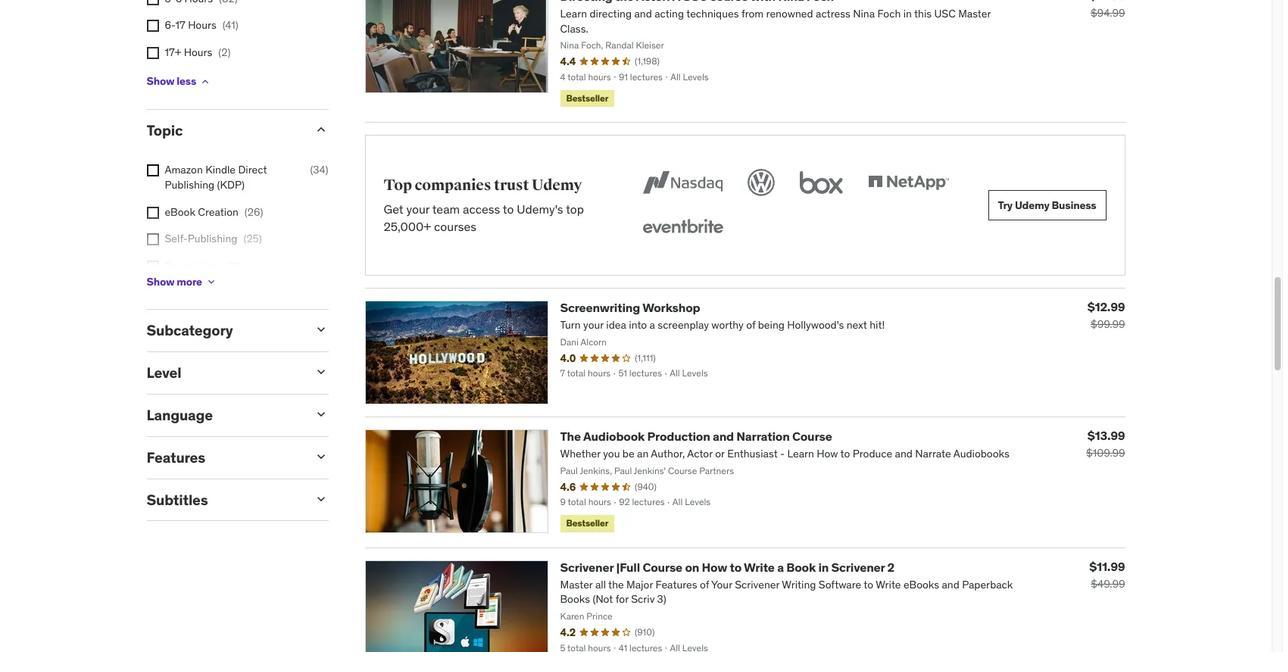 Task type: locate. For each thing, give the bounding box(es) containing it.
screenwriting workshop
[[560, 300, 700, 315]]

0 horizontal spatial scrivener
[[560, 560, 614, 575]]

show for show less
[[147, 74, 174, 88]]

book
[[787, 560, 816, 575]]

small image
[[313, 122, 328, 137], [313, 322, 328, 337], [313, 365, 328, 380], [313, 449, 328, 464]]

udemy's
[[517, 202, 563, 217]]

1 show from the top
[[147, 74, 174, 88]]

creation
[[198, 205, 239, 219]]

0 vertical spatial xsmall image
[[147, 0, 159, 5]]

course right narration in the bottom right of the page
[[792, 429, 832, 444]]

and
[[713, 429, 734, 444]]

amazon
[[165, 163, 203, 177]]

show left more
[[147, 275, 174, 289]]

course left on
[[643, 560, 683, 575]]

1 vertical spatial small image
[[313, 491, 328, 507]]

access
[[463, 202, 500, 217]]

1 small image from the top
[[313, 407, 328, 422]]

try udemy business
[[998, 198, 1097, 212]]

get
[[384, 202, 404, 217]]

0 horizontal spatial course
[[643, 560, 683, 575]]

ebook creation (26)
[[165, 205, 263, 219]]

4 small image from the top
[[313, 449, 328, 464]]

0 horizontal spatial to
[[503, 202, 514, 217]]

0 vertical spatial show
[[147, 74, 174, 88]]

hours right 17
[[188, 18, 216, 32]]

how
[[702, 560, 727, 575]]

xsmall image down the podcasting (23)
[[205, 276, 217, 288]]

udemy
[[532, 176, 582, 195], [1015, 198, 1050, 212]]

xsmall image left 17+
[[147, 47, 159, 59]]

eventbrite image
[[639, 211, 726, 245]]

xsmall image left ebook
[[147, 207, 159, 219]]

scrivener
[[560, 560, 614, 575], [832, 560, 885, 575]]

0 vertical spatial hours
[[188, 18, 216, 32]]

hours
[[188, 18, 216, 32], [184, 45, 212, 59]]

business
[[1052, 198, 1097, 212]]

2 vertical spatial xsmall image
[[147, 233, 159, 246]]

try udemy business link
[[988, 190, 1107, 220]]

kindle
[[205, 163, 236, 177]]

1 vertical spatial show
[[147, 275, 174, 289]]

to right the how
[[730, 560, 742, 575]]

course
[[792, 429, 832, 444], [643, 560, 683, 575]]

show left the less
[[147, 74, 174, 88]]

small image
[[313, 407, 328, 422], [313, 491, 328, 507]]

xsmall image
[[147, 20, 159, 32], [147, 47, 159, 59], [199, 75, 211, 88], [147, 207, 159, 219], [147, 260, 159, 273], [205, 276, 217, 288]]

trust
[[494, 176, 529, 195]]

$13.99
[[1088, 428, 1125, 443]]

xsmall image
[[147, 0, 159, 5], [147, 165, 159, 177], [147, 233, 159, 246]]

1 xsmall image from the top
[[147, 0, 159, 5]]

xsmall image inside "show more" button
[[205, 276, 217, 288]]

xsmall image for 6-
[[147, 20, 159, 32]]

screenwriting workshop link
[[560, 300, 700, 315]]

to inside top companies trust udemy get your team access to udemy's top 25,000+ courses
[[503, 202, 514, 217]]

scrivener left 2
[[832, 560, 885, 575]]

top
[[566, 202, 584, 217]]

0 vertical spatial small image
[[313, 407, 328, 422]]

udemy up 'udemy's'
[[532, 176, 582, 195]]

17
[[175, 18, 185, 32]]

(41)
[[223, 18, 238, 32]]

scrivener left |full
[[560, 560, 614, 575]]

netapp image
[[865, 166, 952, 199]]

team
[[432, 202, 460, 217]]

subtitles
[[147, 491, 208, 509]]

show
[[147, 74, 174, 88], [147, 275, 174, 289]]

companies
[[415, 176, 491, 195]]

top companies trust udemy get your team access to udemy's top 25,000+ courses
[[384, 176, 584, 234]]

to
[[503, 202, 514, 217], [730, 560, 742, 575]]

publishing down ebook creation (26)
[[188, 232, 237, 246]]

(kdp)
[[217, 178, 245, 192]]

1 horizontal spatial scrivener
[[832, 560, 885, 575]]

try
[[998, 198, 1013, 212]]

xsmall image left '6-'
[[147, 20, 159, 32]]

0 vertical spatial to
[[503, 202, 514, 217]]

1 small image from the top
[[313, 122, 328, 137]]

more
[[177, 275, 202, 289]]

2 small image from the top
[[313, 322, 328, 337]]

show less button
[[147, 66, 211, 97]]

$13.99 $109.99
[[1086, 428, 1125, 460]]

xsmall image up show more
[[147, 260, 159, 273]]

0 vertical spatial course
[[792, 429, 832, 444]]

the audiobook production and narration course link
[[560, 429, 832, 444]]

screenwriting
[[560, 300, 640, 315]]

2 show from the top
[[147, 275, 174, 289]]

to down trust
[[503, 202, 514, 217]]

publishing
[[165, 178, 215, 192], [188, 232, 237, 246]]

1 vertical spatial udemy
[[1015, 198, 1050, 212]]

$12.99
[[1088, 299, 1125, 314]]

$11.99 $49.99
[[1090, 559, 1125, 591]]

(2)
[[218, 45, 231, 59]]

0 horizontal spatial udemy
[[532, 176, 582, 195]]

hours right 17+
[[184, 45, 212, 59]]

volkswagen image
[[744, 166, 778, 199]]

$11.99
[[1090, 559, 1125, 574]]

1 horizontal spatial course
[[792, 429, 832, 444]]

3 small image from the top
[[313, 365, 328, 380]]

your
[[406, 202, 430, 217]]

xsmall image right the less
[[199, 75, 211, 88]]

topic
[[147, 121, 183, 139]]

0 vertical spatial udemy
[[532, 176, 582, 195]]

1 horizontal spatial to
[[730, 560, 742, 575]]

$99.99
[[1091, 317, 1125, 331]]

small image for features
[[313, 449, 328, 464]]

on
[[685, 560, 699, 575]]

small image for subcategory
[[313, 322, 328, 337]]

subcategory
[[147, 322, 233, 340]]

2 small image from the top
[[313, 491, 328, 507]]

$12.99 $99.99
[[1088, 299, 1125, 331]]

xsmall image for podcasting
[[147, 260, 159, 273]]

17+
[[165, 45, 181, 59]]

box image
[[796, 166, 847, 199]]

1 scrivener from the left
[[560, 560, 614, 575]]

publishing down amazon at top left
[[165, 178, 215, 192]]

1 vertical spatial xsmall image
[[147, 165, 159, 177]]

3 xsmall image from the top
[[147, 233, 159, 246]]

xsmall image inside show less button
[[199, 75, 211, 88]]

$109.99
[[1086, 446, 1125, 460]]

0 vertical spatial publishing
[[165, 178, 215, 192]]

2 xsmall image from the top
[[147, 165, 159, 177]]

udemy right try
[[1015, 198, 1050, 212]]



Task type: describe. For each thing, give the bounding box(es) containing it.
1 vertical spatial course
[[643, 560, 683, 575]]

show less
[[147, 74, 196, 88]]

subcategory button
[[147, 322, 301, 340]]

$49.99
[[1091, 577, 1125, 591]]

write
[[744, 560, 775, 575]]

scrivener |full course on how to write a book in scrivener 2 link
[[560, 560, 895, 575]]

podcasting
[[165, 259, 218, 273]]

audiobook
[[583, 429, 645, 444]]

(25)
[[244, 232, 262, 246]]

features
[[147, 448, 205, 467]]

nasdaq image
[[639, 166, 726, 199]]

xsmall image for 17+
[[147, 47, 159, 59]]

1 vertical spatial publishing
[[188, 232, 237, 246]]

direct
[[238, 163, 267, 177]]

language
[[147, 406, 213, 424]]

25,000+
[[384, 219, 431, 234]]

level
[[147, 364, 181, 382]]

xsmall image for ebook creation (26)
[[147, 165, 159, 177]]

subtitles button
[[147, 491, 301, 509]]

small image for language
[[313, 407, 328, 422]]

the
[[560, 429, 581, 444]]

workshop
[[643, 300, 700, 315]]

6-
[[165, 18, 175, 32]]

6-17 hours (41)
[[165, 18, 238, 32]]

language button
[[147, 406, 301, 424]]

xsmall image for ebook
[[147, 207, 159, 219]]

less
[[177, 74, 196, 88]]

small image for topic
[[313, 122, 328, 137]]

a
[[777, 560, 784, 575]]

top
[[384, 176, 412, 195]]

self-
[[165, 232, 188, 246]]

small image for subtitles
[[313, 491, 328, 507]]

1 vertical spatial hours
[[184, 45, 212, 59]]

(26)
[[245, 205, 263, 219]]

level button
[[147, 364, 301, 382]]

|full
[[616, 560, 640, 575]]

podcasting (23)
[[165, 259, 243, 273]]

self-publishing (25)
[[165, 232, 262, 246]]

publishing inside 'amazon kindle direct publishing (kdp)'
[[165, 178, 215, 192]]

ebook
[[165, 205, 195, 219]]

amazon kindle direct publishing (kdp)
[[165, 163, 267, 192]]

(34)
[[310, 163, 328, 177]]

small image for level
[[313, 365, 328, 380]]

topic button
[[147, 121, 301, 139]]

1 horizontal spatial udemy
[[1015, 198, 1050, 212]]

show more
[[147, 275, 202, 289]]

$94.99
[[1091, 6, 1125, 20]]

in
[[819, 560, 829, 575]]

show more button
[[147, 267, 217, 297]]

(23)
[[224, 259, 243, 273]]

the audiobook production and narration course
[[560, 429, 832, 444]]

narration
[[737, 429, 790, 444]]

2 scrivener from the left
[[832, 560, 885, 575]]

17+ hours (2)
[[165, 45, 231, 59]]

xsmall image for 6-17 hours (41)
[[147, 0, 159, 5]]

2
[[888, 560, 895, 575]]

show for show more
[[147, 275, 174, 289]]

udemy inside top companies trust udemy get your team access to udemy's top 25,000+ courses
[[532, 176, 582, 195]]

scrivener |full course on how to write a book in scrivener 2
[[560, 560, 895, 575]]

courses
[[434, 219, 477, 234]]

1 vertical spatial to
[[730, 560, 742, 575]]

features button
[[147, 448, 301, 467]]

production
[[647, 429, 710, 444]]



Task type: vqa. For each thing, say whether or not it's contained in the screenshot.


